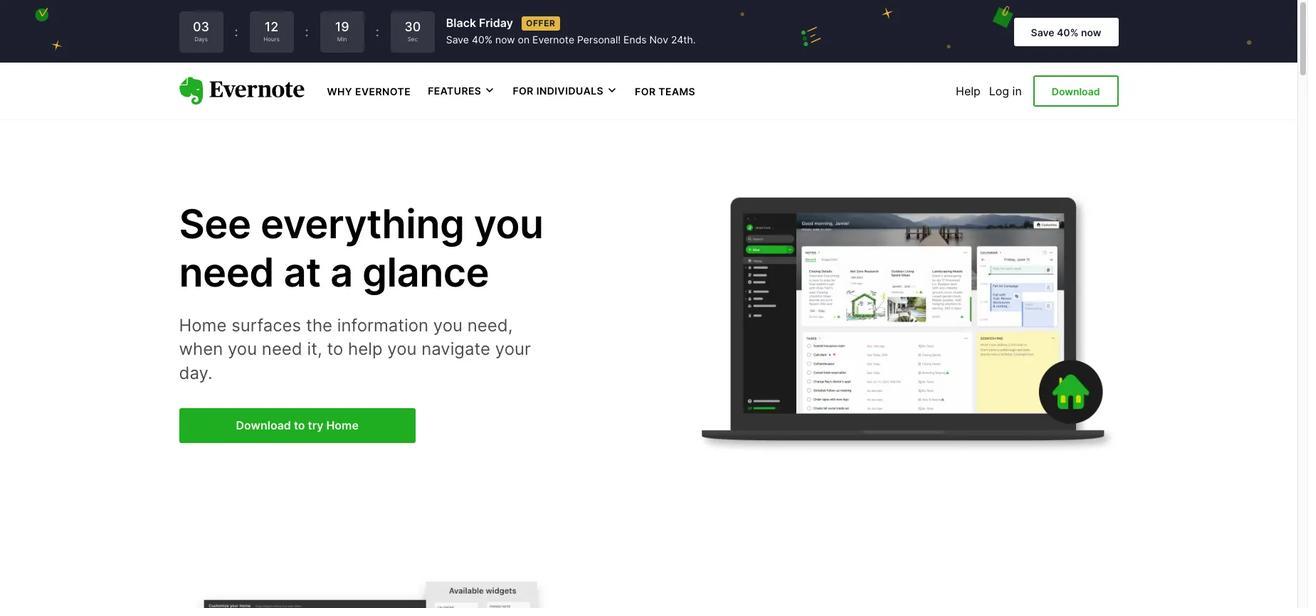 Task type: describe. For each thing, give the bounding box(es) containing it.
log
[[990, 84, 1010, 98]]

1 : from the left
[[235, 24, 238, 39]]

download link
[[1034, 75, 1119, 107]]

everything
[[261, 200, 465, 249]]

12
[[265, 19, 279, 34]]

nov
[[650, 34, 669, 46]]

information
[[337, 315, 429, 336]]

30 sec
[[405, 19, 421, 43]]

friday
[[479, 16, 513, 30]]

for for for individuals
[[513, 85, 534, 97]]

day.
[[179, 363, 213, 384]]

on
[[518, 34, 530, 46]]

a
[[330, 248, 353, 297]]

it,
[[307, 339, 322, 360]]

2 : from the left
[[305, 24, 309, 39]]

save 40% now link
[[1014, 18, 1119, 46]]

40% for save 40% now on evernote personal! ends nov 24th.
[[472, 34, 493, 46]]

0 horizontal spatial to
[[294, 418, 305, 433]]

hours
[[264, 36, 280, 43]]

now for save 40% now
[[1081, 26, 1102, 38]]

black
[[446, 16, 476, 30]]

3 : from the left
[[376, 24, 379, 39]]

why
[[327, 85, 353, 98]]

features button
[[428, 84, 496, 98]]

at
[[284, 248, 321, 297]]

for individuals
[[513, 85, 604, 97]]

help link
[[956, 84, 981, 98]]

days
[[194, 36, 208, 43]]

download to try home link
[[179, 408, 416, 444]]

why evernote
[[327, 85, 411, 98]]

features
[[428, 85, 482, 97]]

save for save 40% now on evernote personal! ends nov 24th.
[[446, 34, 469, 46]]

03 days
[[193, 19, 209, 43]]

save for save 40% now
[[1031, 26, 1055, 38]]

19 min
[[335, 19, 349, 43]]

when
[[179, 339, 223, 360]]

why evernote link
[[327, 84, 411, 98]]



Task type: locate. For each thing, give the bounding box(es) containing it.
home
[[179, 315, 227, 336], [326, 418, 359, 433]]

the
[[306, 315, 333, 336]]

download for download
[[1052, 85, 1100, 97]]

you
[[474, 200, 544, 249], [433, 315, 463, 336], [228, 339, 257, 360], [388, 339, 417, 360]]

0 vertical spatial home
[[179, 315, 227, 336]]

: left 30 sec
[[376, 24, 379, 39]]

: left 12 hours
[[235, 24, 238, 39]]

save
[[1031, 26, 1055, 38], [446, 34, 469, 46]]

2 horizontal spatial :
[[376, 24, 379, 39]]

home inside the home surfaces the information you need, when you need it, to help you navigate your day.
[[179, 315, 227, 336]]

download left try
[[236, 418, 291, 433]]

1 horizontal spatial save
[[1031, 26, 1055, 38]]

0 horizontal spatial :
[[235, 24, 238, 39]]

1 vertical spatial to
[[294, 418, 305, 433]]

40% up "download" link on the top
[[1057, 26, 1079, 38]]

0 horizontal spatial 40%
[[472, 34, 493, 46]]

24th.
[[671, 34, 696, 46]]

30
[[405, 19, 421, 34]]

for left individuals
[[513, 85, 534, 97]]

navigate
[[422, 339, 491, 360]]

now left on
[[496, 34, 515, 46]]

download for download to try home
[[236, 418, 291, 433]]

sec
[[408, 36, 418, 43]]

evernote logo image
[[179, 77, 304, 105]]

need inside the home surfaces the information you need, when you need it, to help you navigate your day.
[[262, 339, 302, 360]]

1 horizontal spatial evernote
[[533, 34, 575, 46]]

for teams
[[635, 85, 696, 98]]

1 horizontal spatial to
[[327, 339, 343, 360]]

try
[[308, 418, 324, 433]]

log in
[[990, 84, 1022, 98]]

to left try
[[294, 418, 305, 433]]

1 vertical spatial need
[[262, 339, 302, 360]]

help
[[348, 339, 383, 360]]

to inside the home surfaces the information you need, when you need it, to help you navigate your day.
[[327, 339, 343, 360]]

now for save 40% now on evernote personal! ends nov 24th.
[[496, 34, 515, 46]]

now
[[1081, 26, 1102, 38], [496, 34, 515, 46]]

1 vertical spatial home
[[326, 418, 359, 433]]

need
[[179, 248, 274, 297], [262, 339, 302, 360]]

1 horizontal spatial for
[[635, 85, 656, 98]]

download right the in
[[1052, 85, 1100, 97]]

1 horizontal spatial download
[[1052, 85, 1100, 97]]

log in link
[[990, 84, 1022, 98]]

0 horizontal spatial home
[[179, 315, 227, 336]]

0 vertical spatial download
[[1052, 85, 1100, 97]]

:
[[235, 24, 238, 39], [305, 24, 309, 39], [376, 24, 379, 39]]

0 horizontal spatial download
[[236, 418, 291, 433]]

to
[[327, 339, 343, 360], [294, 418, 305, 433]]

home up when
[[179, 315, 227, 336]]

need,
[[468, 315, 513, 336]]

personal!
[[577, 34, 621, 46]]

1 vertical spatial evernote
[[355, 85, 411, 98]]

0 horizontal spatial now
[[496, 34, 515, 46]]

evernote inside why evernote link
[[355, 85, 411, 98]]

0 horizontal spatial evernote
[[355, 85, 411, 98]]

0 vertical spatial to
[[327, 339, 343, 360]]

19
[[335, 19, 349, 34]]

0 vertical spatial evernote
[[533, 34, 575, 46]]

save up "download" link on the top
[[1031, 26, 1055, 38]]

in
[[1013, 84, 1022, 98]]

1 horizontal spatial 40%
[[1057, 26, 1079, 38]]

save down black
[[446, 34, 469, 46]]

now up "download" link on the top
[[1081, 26, 1102, 38]]

home surfaces the information you need, when you need it, to help you navigate your day.
[[179, 315, 531, 384]]

1 horizontal spatial now
[[1081, 26, 1102, 38]]

for teams link
[[635, 84, 696, 98]]

download
[[1052, 85, 1100, 97], [236, 418, 291, 433]]

offer
[[526, 18, 556, 28]]

need down surfaces
[[262, 339, 302, 360]]

download to try home
[[236, 418, 359, 433]]

for individuals button
[[513, 84, 618, 98]]

evernote home showcase image
[[697, 159, 1119, 485]]

1 vertical spatial download
[[236, 418, 291, 433]]

evernote home customization image
[[179, 576, 549, 609]]

1 horizontal spatial :
[[305, 24, 309, 39]]

12 hours
[[264, 19, 280, 43]]

0 vertical spatial need
[[179, 248, 274, 297]]

evernote right why
[[355, 85, 411, 98]]

need up surfaces
[[179, 248, 274, 297]]

see everything you need at a glance
[[179, 200, 544, 297]]

for inside button
[[513, 85, 534, 97]]

home right try
[[326, 418, 359, 433]]

0 horizontal spatial for
[[513, 85, 534, 97]]

for left 'teams'
[[635, 85, 656, 98]]

individuals
[[537, 85, 604, 97]]

1 horizontal spatial home
[[326, 418, 359, 433]]

40%
[[1057, 26, 1079, 38], [472, 34, 493, 46]]

min
[[337, 36, 347, 43]]

your
[[495, 339, 531, 360]]

to right it,
[[327, 339, 343, 360]]

need inside see everything you need at a glance
[[179, 248, 274, 297]]

: right 12 hours
[[305, 24, 309, 39]]

ends
[[624, 34, 647, 46]]

evernote down offer
[[533, 34, 575, 46]]

black friday
[[446, 16, 513, 30]]

for
[[513, 85, 534, 97], [635, 85, 656, 98]]

0 horizontal spatial save
[[446, 34, 469, 46]]

03
[[193, 19, 209, 34]]

evernote
[[533, 34, 575, 46], [355, 85, 411, 98]]

save 40% now on evernote personal! ends nov 24th.
[[446, 34, 696, 46]]

surfaces
[[232, 315, 301, 336]]

glance
[[362, 248, 489, 297]]

for for for teams
[[635, 85, 656, 98]]

save 40% now
[[1031, 26, 1102, 38]]

you inside see everything you need at a glance
[[474, 200, 544, 249]]

40% for save 40% now
[[1057, 26, 1079, 38]]

help
[[956, 84, 981, 98]]

teams
[[659, 85, 696, 98]]

see
[[179, 200, 251, 249]]

40% down black friday
[[472, 34, 493, 46]]



Task type: vqa. For each thing, say whether or not it's contained in the screenshot.
the bottommost Evernote
yes



